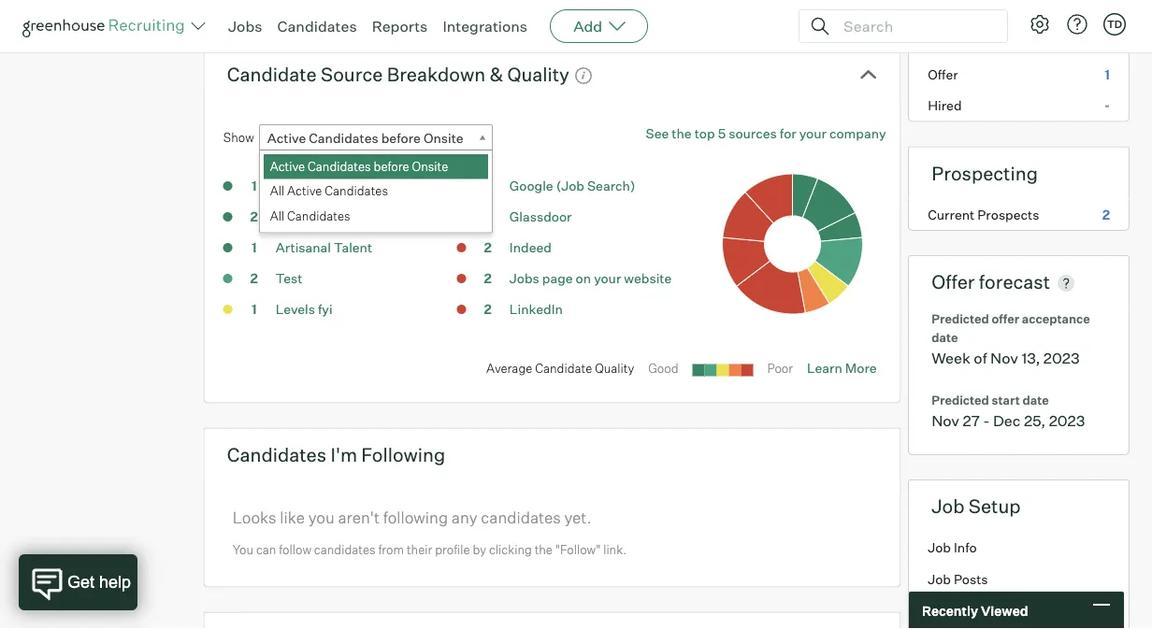 Task type: describe. For each thing, give the bounding box(es) containing it.
2 for indeed
[[484, 240, 492, 256]]

test
[[276, 270, 302, 287]]

link.
[[603, 542, 627, 557]]

check
[[993, 35, 1031, 51]]

all for all active candidates
[[270, 183, 284, 198]]

learn more
[[807, 360, 877, 377]]

1 horizontal spatial candidate
[[535, 361, 592, 376]]

1 down td
[[1105, 35, 1110, 51]]

candidates inside option
[[308, 159, 371, 174]]

&
[[490, 62, 503, 86]]

active candidates before onsite option
[[264, 155, 488, 179]]

date inside predicted start date nov 27 - dec 25, 2023
[[1023, 393, 1049, 408]]

2 for jobs page on your website
[[484, 270, 492, 287]]

google
[[510, 178, 553, 194]]

you
[[308, 508, 335, 527]]

2 for linkedin
[[484, 301, 492, 318]]

0 vertical spatial the
[[672, 126, 692, 142]]

levels fyi link
[[276, 301, 333, 318]]

see
[[646, 126, 669, 142]]

debrief
[[928, 3, 973, 20]]

good
[[648, 361, 679, 376]]

"follow"
[[555, 542, 601, 557]]

referral
[[276, 178, 324, 194]]

2 link for indeed
[[469, 239, 507, 260]]

job info
[[928, 540, 977, 556]]

active inside option
[[287, 183, 322, 198]]

1 vertical spatial the
[[535, 542, 553, 557]]

2023 for week of nov 13, 2023
[[1044, 349, 1080, 367]]

levels fyi
[[276, 301, 333, 318]]

see the top 5 sources for your company link
[[646, 125, 886, 143]]

top
[[695, 126, 715, 142]]

you
[[233, 542, 254, 557]]

27
[[963, 412, 980, 430]]

list box containing active candidates before onsite
[[260, 155, 488, 229]]

any
[[452, 508, 478, 527]]

posts
[[954, 571, 988, 588]]

job for job posts
[[928, 571, 951, 588]]

reference
[[928, 35, 990, 51]]

info
[[954, 540, 977, 556]]

job info link
[[909, 532, 1129, 564]]

2 link for meetups
[[235, 208, 273, 229]]

0 vertical spatial active candidates before onsite
[[267, 130, 464, 147]]

add
[[573, 17, 602, 36]]

1 left the artisanal
[[252, 240, 257, 256]]

job posts link
[[909, 564, 1129, 595]]

looks
[[233, 508, 277, 527]]

sources
[[729, 126, 777, 142]]

candidates up like
[[227, 443, 326, 466]]

company
[[830, 126, 886, 142]]

td button
[[1100, 9, 1130, 39]]

their
[[407, 542, 432, 557]]

of
[[974, 349, 987, 367]]

5
[[718, 126, 726, 142]]

all for all candidates
[[270, 208, 284, 223]]

1 horizontal spatial quality
[[595, 361, 634, 376]]

job ad market link
[[909, 595, 1129, 626]]

glassdoor
[[510, 209, 572, 225]]

following
[[361, 443, 445, 466]]

following
[[383, 508, 448, 527]]

jobs link
[[228, 17, 262, 36]]

integrations link
[[443, 17, 528, 36]]

active candidates before onsite inside option
[[270, 159, 448, 174]]

onsite for active candidates before onsite link
[[424, 130, 464, 147]]

reports link
[[372, 17, 428, 36]]

2 for meetups
[[250, 209, 258, 225]]

reports
[[372, 17, 428, 36]]

0 vertical spatial candidates
[[481, 508, 561, 527]]

0 horizontal spatial candidate
[[227, 62, 317, 86]]

1 left the levels at the left of the page
[[252, 301, 257, 318]]

recently
[[922, 603, 978, 619]]

offer for offer
[[928, 66, 958, 82]]

candidates i'm following
[[227, 443, 445, 466]]

prospecting
[[932, 162, 1038, 185]]

1 left referral link at left
[[252, 178, 257, 194]]

acceptance
[[1022, 312, 1090, 327]]

td button
[[1104, 13, 1126, 36]]

active inside option
[[270, 159, 305, 174]]

(job
[[556, 178, 584, 194]]

fyi
[[318, 301, 333, 318]]

for
[[780, 126, 797, 142]]

glassdoor link
[[510, 209, 572, 225]]

0 horizontal spatial quality
[[507, 62, 570, 86]]

all candidates
[[270, 208, 350, 223]]

poor
[[767, 361, 793, 376]]

google (job search)
[[510, 178, 635, 194]]

google (job search) link
[[510, 178, 635, 194]]

all candidates option
[[264, 204, 488, 229]]

3 link
[[469, 208, 507, 229]]

jobs page on your website
[[510, 270, 672, 287]]

job ad market
[[928, 602, 1017, 619]]

job for job setup
[[932, 495, 965, 518]]

before inside active candidates before onsite link
[[381, 130, 421, 147]]

greenhouse recruiting image
[[22, 15, 191, 37]]

0 vertical spatial -
[[1104, 97, 1110, 114]]

td
[[1107, 18, 1122, 30]]

dec
[[993, 412, 1021, 430]]

meetups link
[[276, 209, 329, 225]]

candidates link
[[277, 17, 357, 36]]

meetups
[[276, 209, 329, 225]]

on
[[576, 270, 591, 287]]

see the top 5 sources for your company
[[646, 126, 886, 142]]

2 link for jobs page on your website
[[469, 270, 507, 291]]

artisanal
[[276, 240, 331, 256]]

linkedin
[[510, 301, 563, 318]]

looks like you aren't following any candidates yet.
[[233, 508, 592, 527]]



Task type: vqa. For each thing, say whether or not it's contained in the screenshot.
top The 1
no



Task type: locate. For each thing, give the bounding box(es) containing it.
0 vertical spatial candidate
[[227, 62, 317, 86]]

active up all candidates
[[287, 183, 322, 198]]

1 horizontal spatial your
[[799, 126, 827, 142]]

2023 right 25,
[[1049, 412, 1085, 430]]

1 vertical spatial quality
[[595, 361, 634, 376]]

1 vertical spatial predicted
[[932, 393, 989, 408]]

list box
[[260, 155, 488, 229]]

from
[[378, 542, 404, 557]]

referral link
[[276, 178, 324, 194]]

you can follow candidates from their profile by clicking the "follow" link.
[[233, 542, 627, 557]]

clicking
[[489, 542, 532, 557]]

candidate source breakdown & quality
[[227, 62, 570, 86]]

date up 25,
[[1023, 393, 1049, 408]]

0 vertical spatial active
[[267, 130, 306, 147]]

jobs left candidates link
[[228, 17, 262, 36]]

1 horizontal spatial nov
[[991, 349, 1018, 367]]

2
[[1102, 3, 1110, 20], [1102, 206, 1110, 223], [250, 209, 258, 225], [484, 240, 492, 256], [250, 270, 258, 287], [484, 270, 492, 287], [484, 301, 492, 318]]

1 link for referral
[[235, 177, 273, 198]]

candidates up source
[[277, 17, 357, 36]]

all active candidates option
[[264, 179, 488, 204]]

0 vertical spatial your
[[799, 126, 827, 142]]

offer
[[928, 66, 958, 82], [932, 270, 975, 294]]

nov inside 'predicted offer acceptance date week of nov 13, 2023'
[[991, 349, 1018, 367]]

candidates up active candidates before onsite option
[[309, 130, 379, 147]]

all inside option
[[270, 183, 284, 198]]

0 vertical spatial jobs
[[228, 17, 262, 36]]

predicted up 27
[[932, 393, 989, 408]]

0 vertical spatial 2023
[[1044, 349, 1080, 367]]

2 predicted from the top
[[932, 393, 989, 408]]

date
[[932, 330, 958, 345], [1023, 393, 1049, 408]]

13,
[[1022, 349, 1040, 367]]

job
[[932, 495, 965, 518], [928, 540, 951, 556], [928, 571, 951, 588], [928, 602, 951, 619]]

candidates inside option
[[325, 183, 388, 198]]

- right 27
[[983, 412, 990, 430]]

1 all from the top
[[270, 183, 284, 198]]

talent
[[334, 240, 372, 256]]

1 vertical spatial nov
[[932, 412, 960, 430]]

candidates down active candidates before onsite option
[[325, 183, 388, 198]]

market
[[974, 602, 1017, 619]]

candidate source data is not real-time. data may take up to two days to reflect accurately. element
[[570, 58, 593, 90]]

jobs down indeed
[[510, 270, 539, 287]]

0 horizontal spatial the
[[535, 542, 553, 557]]

candidates down aren't in the bottom left of the page
[[314, 542, 376, 557]]

more
[[845, 360, 877, 377]]

2023 right 13,
[[1044, 349, 1080, 367]]

active candidates before onsite
[[267, 130, 464, 147], [270, 159, 448, 174]]

candidate right average
[[535, 361, 592, 376]]

forecast
[[979, 270, 1050, 294]]

jobs page on your website link
[[510, 270, 672, 287]]

onsite down "breakdown"
[[424, 130, 464, 147]]

candidates down all active candidates
[[287, 208, 350, 223]]

predicted offer acceptance date week of nov 13, 2023
[[932, 312, 1090, 367]]

candidates
[[481, 508, 561, 527], [314, 542, 376, 557]]

1 up "3"
[[485, 178, 491, 194]]

integrations
[[443, 17, 528, 36]]

1 vertical spatial candidate
[[535, 361, 592, 376]]

indeed link
[[510, 240, 552, 256]]

0 vertical spatial predicted
[[932, 312, 989, 327]]

levels
[[276, 301, 315, 318]]

1 vertical spatial -
[[983, 412, 990, 430]]

candidate
[[227, 62, 317, 86], [535, 361, 592, 376]]

configure image
[[1029, 13, 1051, 36]]

breakdown
[[387, 62, 486, 86]]

all active candidates
[[270, 183, 388, 198]]

1 vertical spatial active candidates before onsite
[[270, 159, 448, 174]]

25,
[[1024, 412, 1046, 430]]

active candidates before onsite up all active candidates option
[[270, 159, 448, 174]]

3
[[484, 209, 492, 225]]

linkedin link
[[510, 301, 563, 318]]

-
[[1104, 97, 1110, 114], [983, 412, 990, 430]]

1 link left referral link at left
[[235, 177, 273, 198]]

2 all from the top
[[270, 208, 284, 223]]

onsite for list box containing active candidates before onsite
[[412, 159, 448, 174]]

active candidates before onsite up active candidates before onsite option
[[267, 130, 464, 147]]

job left ad
[[928, 602, 951, 619]]

0 vertical spatial quality
[[507, 62, 570, 86]]

predicted up week
[[932, 312, 989, 327]]

1 link for artisanal talent
[[235, 239, 273, 260]]

nov inside predicted start date nov 27 - dec 25, 2023
[[932, 412, 960, 430]]

1 vertical spatial candidates
[[314, 542, 376, 557]]

- inside predicted start date nov 27 - dec 25, 2023
[[983, 412, 990, 430]]

all down referral
[[270, 208, 284, 223]]

2 link
[[235, 208, 273, 229], [469, 239, 507, 260], [235, 270, 273, 291], [469, 270, 507, 291], [469, 300, 507, 322]]

1 horizontal spatial date
[[1023, 393, 1049, 408]]

reference check
[[928, 35, 1031, 51]]

1 vertical spatial your
[[594, 270, 621, 287]]

1 vertical spatial offer
[[932, 270, 975, 294]]

0 vertical spatial before
[[381, 130, 421, 147]]

1 link
[[235, 177, 273, 198], [469, 177, 507, 198], [235, 239, 273, 260], [235, 300, 273, 322]]

page
[[542, 270, 573, 287]]

active up referral link at left
[[270, 159, 305, 174]]

candidate down jobs link
[[227, 62, 317, 86]]

learn
[[807, 360, 842, 377]]

candidates
[[277, 17, 357, 36], [309, 130, 379, 147], [308, 159, 371, 174], [325, 183, 388, 198], [287, 208, 350, 223], [227, 443, 326, 466]]

yet.
[[564, 508, 592, 527]]

1 predicted from the top
[[932, 312, 989, 327]]

2 link for linkedin
[[469, 300, 507, 322]]

offer left forecast
[[932, 270, 975, 294]]

by
[[473, 542, 486, 557]]

candidates up clicking
[[481, 508, 561, 527]]

predicted for nov
[[932, 393, 989, 408]]

like
[[280, 508, 305, 527]]

predicted inside predicted start date nov 27 - dec 25, 2023
[[932, 393, 989, 408]]

1 horizontal spatial candidates
[[481, 508, 561, 527]]

candidates inside option
[[287, 208, 350, 223]]

1
[[1105, 35, 1110, 51], [1105, 66, 1110, 82], [252, 178, 257, 194], [485, 178, 491, 194], [252, 240, 257, 256], [252, 301, 257, 318]]

ad
[[954, 602, 971, 619]]

viewed
[[981, 603, 1028, 619]]

average candidate quality
[[486, 361, 634, 376]]

current
[[928, 206, 975, 223]]

offer for offer forecast
[[932, 270, 975, 294]]

0 horizontal spatial -
[[983, 412, 990, 430]]

1 horizontal spatial the
[[672, 126, 692, 142]]

predicted for date
[[932, 312, 989, 327]]

source
[[321, 62, 383, 86]]

candidates up all active candidates
[[308, 159, 371, 174]]

0 vertical spatial all
[[270, 183, 284, 198]]

0 vertical spatial offer
[[928, 66, 958, 82]]

job for job ad market
[[928, 602, 951, 619]]

0 vertical spatial onsite
[[424, 130, 464, 147]]

1 vertical spatial active
[[270, 159, 305, 174]]

onsite
[[424, 130, 464, 147], [412, 159, 448, 174]]

all up meetups
[[270, 183, 284, 198]]

week
[[932, 349, 971, 367]]

quality right &
[[507, 62, 570, 86]]

all inside option
[[270, 208, 284, 223]]

predicted inside 'predicted offer acceptance date week of nov 13, 2023'
[[932, 312, 989, 327]]

onsite up all active candidates option
[[412, 159, 448, 174]]

onsite inside option
[[412, 159, 448, 174]]

date up week
[[932, 330, 958, 345]]

job up 'job info'
[[932, 495, 965, 518]]

all
[[270, 183, 284, 198], [270, 208, 284, 223]]

setup
[[969, 495, 1021, 518]]

2023 inside 'predicted offer acceptance date week of nov 13, 2023'
[[1044, 349, 1080, 367]]

predicted
[[932, 312, 989, 327], [932, 393, 989, 408]]

offer forecast
[[932, 270, 1050, 294]]

nov right the of
[[991, 349, 1018, 367]]

profile
[[435, 542, 470, 557]]

jobs for jobs page on your website
[[510, 270, 539, 287]]

follow
[[279, 542, 311, 557]]

job left "info" at bottom
[[928, 540, 951, 556]]

the right clicking
[[535, 542, 553, 557]]

website
[[624, 270, 672, 287]]

offer
[[992, 312, 1020, 327]]

the left top
[[672, 126, 692, 142]]

1 vertical spatial jobs
[[510, 270, 539, 287]]

average
[[486, 361, 532, 376]]

indeed
[[510, 240, 552, 256]]

2 for test
[[250, 270, 258, 287]]

your right on on the top of the page
[[594, 270, 621, 287]]

1 vertical spatial all
[[270, 208, 284, 223]]

1 vertical spatial date
[[1023, 393, 1049, 408]]

0 horizontal spatial date
[[932, 330, 958, 345]]

0 horizontal spatial nov
[[932, 412, 960, 430]]

job left posts
[[928, 571, 951, 588]]

artisanal talent link
[[276, 240, 372, 256]]

1 link left the artisanal
[[235, 239, 273, 260]]

jobs for jobs
[[228, 17, 262, 36]]

1 horizontal spatial -
[[1104, 97, 1110, 114]]

before up all active candidates option
[[374, 159, 409, 174]]

offer down reference
[[928, 66, 958, 82]]

candidate source data is not real-time. data may take up to two days to reflect accurately. image
[[574, 66, 593, 85]]

0 vertical spatial date
[[932, 330, 958, 345]]

recently viewed
[[922, 603, 1028, 619]]

active right show
[[267, 130, 306, 147]]

1 link up "3"
[[469, 177, 507, 198]]

2023 inside predicted start date nov 27 - dec 25, 2023
[[1049, 412, 1085, 430]]

1 vertical spatial 2023
[[1049, 412, 1085, 430]]

1 link left the levels at the left of the page
[[235, 300, 273, 322]]

active
[[267, 130, 306, 147], [270, 159, 305, 174], [287, 183, 322, 198]]

2 link for test
[[235, 270, 273, 291]]

aren't
[[338, 508, 380, 527]]

2 vertical spatial active
[[287, 183, 322, 198]]

2023
[[1044, 349, 1080, 367], [1049, 412, 1085, 430]]

nov
[[991, 349, 1018, 367], [932, 412, 960, 430]]

search)
[[587, 178, 635, 194]]

quality left good
[[595, 361, 634, 376]]

before inside active candidates before onsite option
[[374, 159, 409, 174]]

0 horizontal spatial candidates
[[314, 542, 376, 557]]

1 horizontal spatial jobs
[[510, 270, 539, 287]]

job posts
[[928, 571, 988, 588]]

Search text field
[[839, 13, 990, 40]]

predicted start date nov 27 - dec 25, 2023
[[932, 393, 1085, 430]]

nov left 27
[[932, 412, 960, 430]]

- link
[[909, 90, 1129, 121]]

0 horizontal spatial jobs
[[228, 17, 262, 36]]

2023 for nov 27 - dec 25, 2023
[[1049, 412, 1085, 430]]

0 vertical spatial nov
[[991, 349, 1018, 367]]

1 vertical spatial before
[[374, 159, 409, 174]]

before up active candidates before onsite option
[[381, 130, 421, 147]]

job for job info
[[928, 540, 951, 556]]

1 link for levels fyi
[[235, 300, 273, 322]]

0 horizontal spatial your
[[594, 270, 621, 287]]

your right for
[[799, 126, 827, 142]]

learn more link
[[807, 360, 877, 377]]

show
[[223, 130, 254, 145]]

1 vertical spatial onsite
[[412, 159, 448, 174]]

quality
[[507, 62, 570, 86], [595, 361, 634, 376]]

date inside 'predicted offer acceptance date week of nov 13, 2023'
[[932, 330, 958, 345]]

1 down td button
[[1105, 66, 1110, 82]]

- down td button
[[1104, 97, 1110, 114]]



